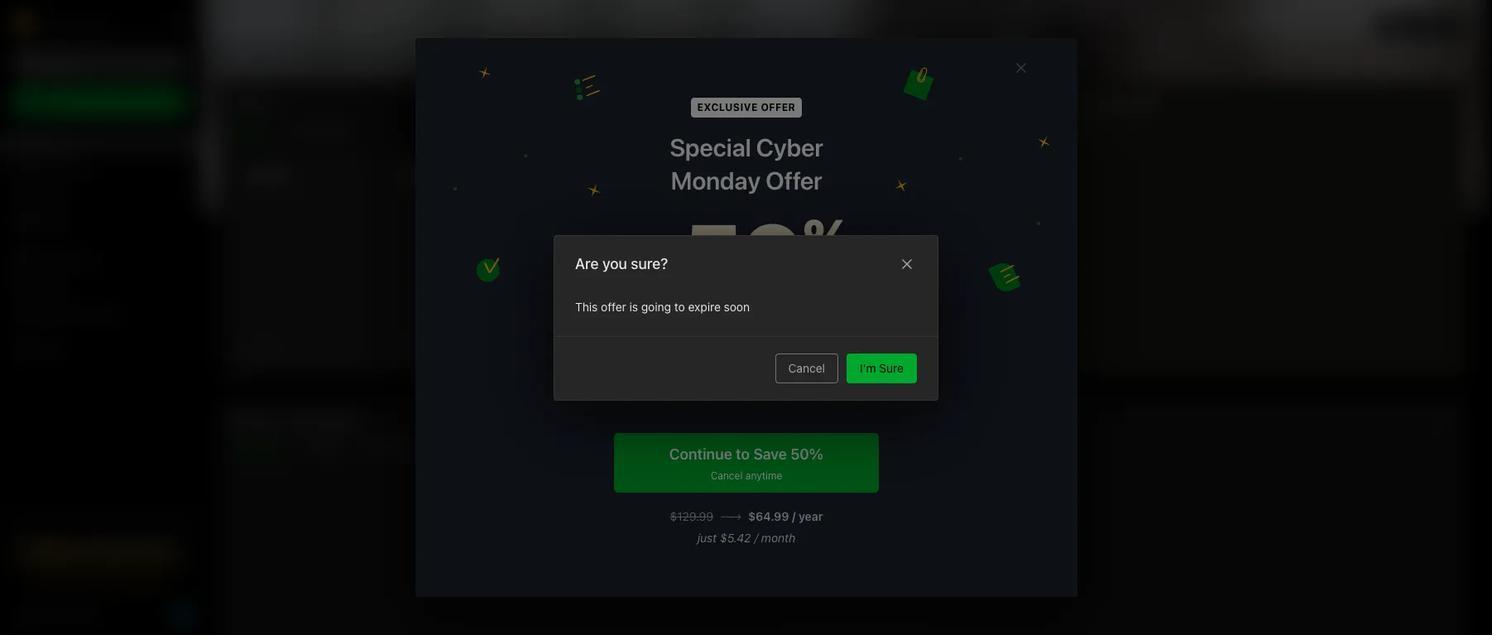 Task type: locate. For each thing, give the bounding box(es) containing it.
close image
[[897, 254, 917, 273]]

web clips
[[233, 440, 286, 454]]

nov left 14
[[247, 344, 265, 356]]

recent tab
[[233, 122, 270, 139]]

1 horizontal spatial to
[[736, 445, 750, 463]]

save up anytime
[[753, 445, 787, 463]]

exclusive offer
[[697, 101, 796, 113]]

nov for nov 14
[[247, 344, 265, 356]]

0 horizontal spatial offer
[[139, 543, 167, 557]]

1 horizontal spatial /
[[792, 509, 796, 523]]

cancel button
[[775, 353, 839, 383]]

untitled for 14
[[247, 167, 291, 181]]

november
[[1251, 20, 1306, 32]]

trash
[[36, 342, 66, 356]]

cyber up 'offer'
[[756, 132, 823, 161]]

expand notebooks image
[[4, 253, 17, 266]]

expire
[[688, 299, 721, 313]]

tara!
[[342, 17, 377, 36]]

trash link
[[0, 335, 198, 362]]

tasks
[[36, 216, 67, 230]]

2 tab list from the top
[[223, 440, 1463, 457]]

notes
[[233, 97, 271, 111], [36, 189, 68, 203]]

0 vertical spatial cancel
[[789, 361, 825, 375]]

monday, november 27, 2023
[[1203, 20, 1350, 32]]

cyber up in
[[53, 543, 88, 557]]

0 vertical spatial to
[[675, 299, 685, 313]]

notes button
[[229, 94, 291, 114]]

captured
[[294, 415, 357, 429]]

cyber inside the special cyber monday offer
[[756, 132, 823, 161]]

0 vertical spatial notes
[[233, 97, 271, 111]]

to up anytime
[[736, 445, 750, 463]]

/ left year
[[792, 509, 796, 523]]

1 horizontal spatial notes
[[233, 97, 271, 111]]

suggested tab
[[290, 122, 348, 139]]

emails
[[496, 440, 531, 454]]

0 vertical spatial monday
[[671, 166, 760, 195]]

1 vertical spatial tab list
[[223, 440, 1463, 457]]

0 vertical spatial save
[[753, 445, 787, 463]]

1 vertical spatial cancel
[[710, 469, 743, 482]]

1 horizontal spatial cyber
[[756, 132, 823, 161]]

1 vertical spatial monday
[[91, 543, 136, 557]]

continue to save 50% cancel anytime
[[669, 445, 824, 482]]

offer
[[601, 299, 627, 313], [139, 543, 167, 557]]

documents
[[365, 440, 426, 454]]

1 horizontal spatial nov
[[399, 344, 418, 356]]

offer
[[761, 101, 796, 113]]

None search field
[[22, 48, 177, 78]]

sure?
[[631, 255, 668, 272]]

1 untitled from the left
[[247, 167, 291, 181]]

1 horizontal spatial monday
[[671, 166, 760, 195]]

monday down special
[[671, 166, 760, 195]]

recently captured button
[[229, 412, 357, 432]]

note
[[630, 273, 656, 288]]

this
[[575, 299, 598, 313]]

tree containing home
[[0, 130, 199, 516]]

tab list
[[223, 122, 1041, 139], [223, 440, 1463, 457]]

Start writing… text field
[[1078, 123, 1465, 365]]

$129.99
[[670, 509, 713, 523]]

notebooks link
[[0, 246, 198, 272]]

anytime
[[745, 469, 782, 482]]

cancel
[[789, 361, 825, 375], [710, 469, 743, 482]]

save
[[753, 445, 787, 463], [729, 582, 758, 597]]

web
[[233, 440, 257, 454]]

1 tab list from the top
[[223, 122, 1041, 139]]

scratch pad
[[1078, 98, 1159, 112]]

$64.99
[[748, 509, 789, 523]]

notes up tasks
[[36, 189, 68, 203]]

untitled
[[247, 167, 291, 181], [399, 167, 444, 181]]

1 horizontal spatial offer
[[601, 299, 627, 313]]

expires
[[25, 580, 66, 590]]

/ right $5.42
[[754, 531, 758, 545]]

recently
[[233, 415, 291, 429]]

1 vertical spatial notes
[[36, 189, 68, 203]]

2 untitled from the left
[[399, 167, 444, 181]]

13
[[420, 344, 431, 356]]

1 horizontal spatial untitled
[[399, 167, 444, 181]]

1 horizontal spatial cancel
[[789, 361, 825, 375]]

0 horizontal spatial untitled
[[247, 167, 291, 181]]

50%
[[790, 445, 824, 463]]

1 nov from the left
[[247, 344, 265, 356]]

nov for nov 13
[[399, 344, 418, 356]]

cyber
[[756, 132, 823, 161], [53, 543, 88, 557]]

0 vertical spatial cyber
[[756, 132, 823, 161]]

with
[[77, 305, 100, 319]]

soon
[[724, 299, 750, 313]]

notes inside button
[[233, 97, 271, 111]]

emails tab
[[496, 440, 531, 457]]

0 horizontal spatial nov
[[247, 344, 265, 356]]

monday inside the special cyber monday offer
[[671, 166, 760, 195]]

save useful information from the web.
[[729, 582, 956, 597]]

00d:07h:42m:57s
[[82, 580, 173, 590]]

seconds
[[796, 383, 823, 391]]

to right going
[[675, 299, 685, 313]]

0 horizontal spatial cyber
[[53, 543, 88, 557]]

tab list containing recent
[[223, 122, 1041, 139]]

0 vertical spatial /
[[792, 509, 796, 523]]

shared
[[36, 305, 74, 319]]

untitled for 13
[[399, 167, 444, 181]]

14
[[268, 344, 279, 356]]

1 vertical spatial /
[[754, 531, 758, 545]]

monday inside popup button
[[91, 543, 136, 557]]

57 seconds
[[796, 366, 823, 391]]

2 nov from the left
[[399, 344, 418, 356]]

nov left the 13
[[399, 344, 418, 356]]

27,
[[1309, 20, 1323, 32]]

settings image
[[169, 13, 189, 33]]

0 vertical spatial tab list
[[223, 122, 1041, 139]]

notes up recent
[[233, 97, 271, 111]]

tasks button
[[0, 209, 198, 236]]

1 vertical spatial to
[[736, 445, 750, 463]]

offer left is
[[601, 299, 627, 313]]

to
[[675, 299, 685, 313], [736, 445, 750, 463]]

monday
[[671, 166, 760, 195], [91, 543, 136, 557]]

0 horizontal spatial monday
[[91, 543, 136, 557]]

sure
[[880, 361, 904, 375]]

offer up 00d:07h:42m:57s
[[139, 543, 167, 557]]

continue
[[669, 445, 732, 463]]

1 vertical spatial save
[[729, 582, 758, 597]]

customize button
[[1376, 13, 1466, 40]]

nov
[[247, 344, 265, 356], [399, 344, 418, 356]]

save left useful
[[729, 582, 758, 597]]

0 horizontal spatial cancel
[[710, 469, 743, 482]]

special cyber monday offer
[[670, 132, 823, 195]]

monday up expires in 00d:07h:42m:57s on the left bottom of page
[[91, 543, 136, 557]]

1 vertical spatial offer
[[139, 543, 167, 557]]

i'm
[[860, 361, 876, 375]]

cancel up 'seconds'
[[789, 361, 825, 375]]

tree
[[0, 130, 199, 516]]

cancel down continue
[[710, 469, 743, 482]]

suggested
[[290, 122, 348, 136]]

1 vertical spatial cyber
[[53, 543, 88, 557]]

0 horizontal spatial notes
[[36, 189, 68, 203]]

/
[[792, 509, 796, 523], [754, 531, 758, 545]]

recently captured
[[233, 415, 357, 429]]



Task type: describe. For each thing, give the bounding box(es) containing it.
monday,
[[1203, 20, 1248, 32]]

notes link
[[0, 183, 198, 209]]

i'm sure
[[860, 361, 904, 375]]

Search text field
[[22, 48, 177, 78]]

scratch
[[1078, 98, 1132, 112]]

you
[[603, 255, 627, 272]]

:
[[776, 369, 780, 384]]

documents tab
[[365, 440, 426, 457]]

information
[[802, 582, 870, 597]]

just
[[697, 531, 717, 545]]

home link
[[0, 130, 199, 156]]

special
[[670, 132, 751, 161]]

images tab
[[306, 440, 345, 457]]

are
[[575, 255, 599, 272]]

0 horizontal spatial /
[[754, 531, 758, 545]]

notebooks
[[37, 252, 95, 266]]

images
[[306, 440, 345, 454]]

shortcuts
[[37, 163, 89, 177]]

is
[[630, 299, 638, 313]]

recent
[[233, 122, 270, 136]]

are you sure?
[[575, 255, 668, 272]]

tab list containing web clips
[[223, 440, 1463, 457]]

pad
[[1135, 98, 1159, 112]]

save inside continue to save 50% cancel anytime
[[753, 445, 787, 463]]

year
[[799, 509, 823, 523]]

i'm sure button
[[847, 353, 917, 383]]

good
[[219, 17, 259, 36]]

shared with me
[[36, 305, 119, 319]]

cancel inside continue to save 50% cancel anytime
[[710, 469, 743, 482]]

nov 13
[[399, 344, 431, 356]]

expires in 00d:07h:42m:57s
[[25, 580, 173, 590]]

shared with me link
[[0, 299, 198, 325]]

create new note
[[563, 273, 656, 288]]

0 horizontal spatial to
[[675, 299, 685, 313]]

new
[[604, 273, 628, 288]]

57
[[802, 366, 818, 381]]

good afternoon, tara!
[[219, 17, 377, 36]]

me
[[103, 305, 119, 319]]

create
[[563, 273, 601, 288]]

new
[[36, 94, 60, 108]]

customize
[[1405, 19, 1460, 32]]

to inside continue to save 50% cancel anytime
[[736, 445, 750, 463]]

create new note button
[[538, 154, 681, 368]]

clips
[[260, 440, 286, 454]]

offer inside popup button
[[139, 543, 167, 557]]

offer
[[766, 166, 822, 195]]

useful
[[762, 582, 798, 597]]

shortcuts button
[[0, 156, 198, 183]]

cyber inside popup button
[[53, 543, 88, 557]]

web clips tab
[[233, 440, 286, 457]]

cancel inside button
[[789, 361, 825, 375]]

home
[[36, 136, 68, 150]]

this offer is going to expire soon
[[575, 299, 750, 313]]

scratch pad button
[[1075, 95, 1159, 115]]

2023
[[1325, 20, 1350, 32]]

cyber monday offer
[[53, 543, 167, 557]]

$5.42
[[720, 531, 751, 545]]

exclusive
[[697, 101, 758, 113]]

web.
[[928, 582, 956, 597]]

$64.99 / year
[[748, 509, 823, 523]]

new button
[[10, 87, 189, 117]]

afternoon,
[[263, 17, 338, 36]]

month
[[761, 531, 795, 545]]

notes for the notes link
[[36, 189, 68, 203]]

nov 14
[[247, 344, 279, 356]]

just $5.42 / month
[[697, 531, 795, 545]]

0 vertical spatial offer
[[601, 299, 627, 313]]

the
[[905, 582, 924, 597]]

going
[[642, 299, 671, 313]]

cyber monday offer button
[[13, 534, 185, 567]]

notes for notes button
[[233, 97, 271, 111]]

in
[[69, 580, 79, 590]]

from
[[873, 582, 901, 597]]



Task type: vqa. For each thing, say whether or not it's contained in the screenshot.
Account for Account
no



